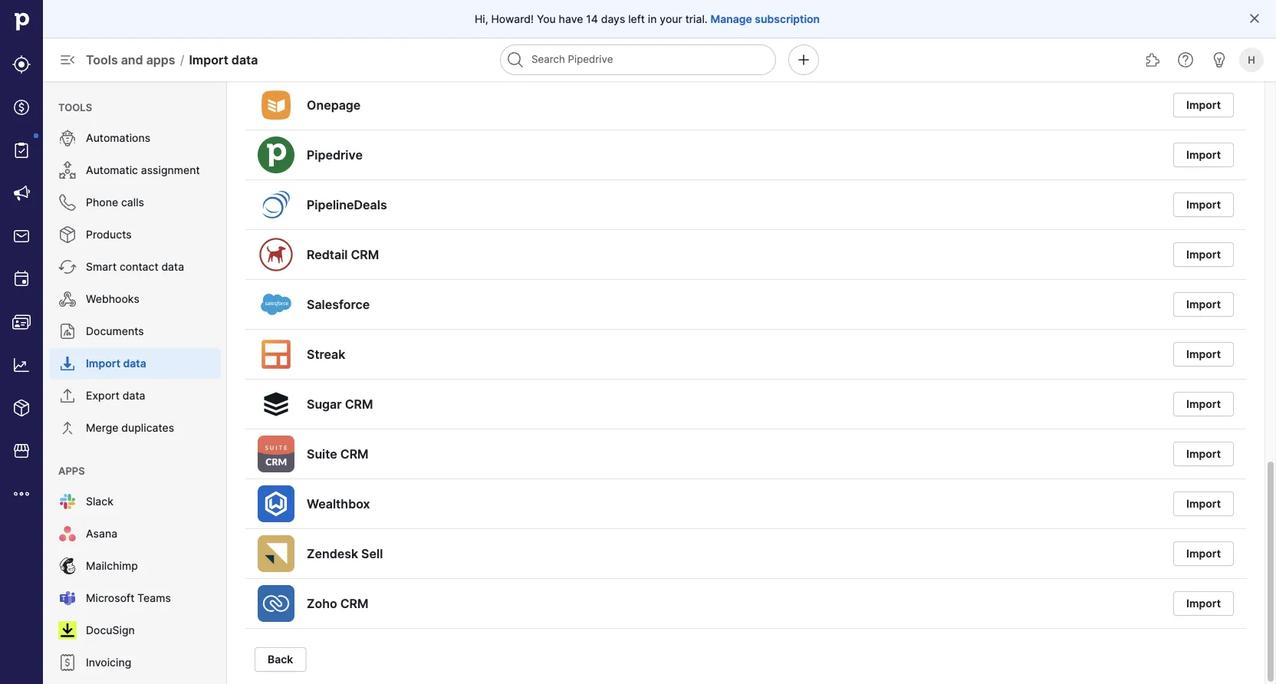 Task type: locate. For each thing, give the bounding box(es) containing it.
import
[[189, 52, 228, 67], [1187, 99, 1221, 112], [1187, 148, 1221, 161], [1187, 198, 1221, 211], [1187, 248, 1221, 261], [1187, 298, 1221, 311], [1187, 348, 1221, 361], [86, 357, 120, 370], [1187, 398, 1221, 411], [1187, 448, 1221, 461], [1187, 497, 1221, 510], [1187, 547, 1221, 560], [1187, 597, 1221, 610]]

color undefined image inside invoicing link
[[58, 653, 77, 672]]

3 import button from the top
[[1174, 193, 1234, 217]]

back button
[[255, 647, 306, 672]]

tools and apps / import data
[[86, 52, 258, 67]]

9 import button from the top
[[1174, 492, 1234, 516]]

color undefined image for phone calls
[[58, 193, 77, 212]]

color undefined image for microsoft teams
[[58, 589, 77, 607]]

docusign link
[[49, 615, 221, 646]]

color undefined image left merge
[[58, 419, 77, 437]]

in
[[648, 12, 657, 25]]

onepage
[[307, 97, 361, 112]]

1 vertical spatial tools
[[58, 101, 92, 113]]

color undefined image for slack
[[58, 492, 77, 511]]

color undefined image right 'contacts' "icon"
[[58, 322, 77, 341]]

zendesk
[[307, 546, 358, 561]]

4 import button from the top
[[1174, 242, 1234, 267]]

import data
[[86, 357, 146, 370]]

back
[[268, 653, 293, 666]]

asana link
[[49, 518, 221, 549]]

color undefined image inside docusign link
[[58, 621, 77, 640]]

crm right "redtail"
[[351, 247, 379, 262]]

mailchimp link
[[49, 551, 221, 581]]

deals image
[[12, 98, 31, 117]]

import for streak
[[1187, 348, 1221, 361]]

crm
[[351, 247, 379, 262], [345, 397, 373, 411], [340, 446, 369, 461], [340, 596, 369, 611]]

0 vertical spatial tools
[[86, 52, 118, 67]]

color undefined image for import data
[[58, 354, 77, 373]]

manage
[[711, 12, 752, 25]]

invoicing link
[[49, 647, 221, 678]]

8 import button from the top
[[1174, 442, 1234, 466]]

import button for redtail crm
[[1174, 242, 1234, 267]]

tools left 'and'
[[86, 52, 118, 67]]

import for wealthbox
[[1187, 497, 1221, 510]]

left
[[628, 12, 645, 25]]

color undefined image left products
[[58, 225, 77, 244]]

3 color undefined image from the top
[[58, 258, 77, 276]]

h button
[[1236, 44, 1267, 75]]

and
[[121, 52, 143, 67]]

smart contact data link
[[49, 252, 221, 282]]

import for suite crm
[[1187, 448, 1221, 461]]

import button
[[1174, 93, 1234, 117], [1174, 143, 1234, 167], [1174, 193, 1234, 217], [1174, 242, 1234, 267], [1174, 292, 1234, 317], [1174, 342, 1234, 367], [1174, 392, 1234, 416], [1174, 442, 1234, 466], [1174, 492, 1234, 516], [1174, 541, 1234, 566], [1174, 591, 1234, 616]]

duplicates
[[121, 421, 174, 434]]

sales inbox image
[[12, 227, 31, 245]]

import button for pipedrive
[[1174, 143, 1234, 167]]

color undefined image for merge duplicates
[[58, 419, 77, 437]]

microsoft
[[86, 592, 134, 605]]

merge
[[86, 421, 119, 434]]

phone calls link
[[49, 187, 221, 218]]

crm right zoho
[[340, 596, 369, 611]]

export data
[[86, 389, 145, 402]]

asana
[[86, 527, 117, 540]]

home image
[[10, 10, 33, 33]]

automatic assignment link
[[49, 155, 221, 186]]

color undefined image inside "automations" link
[[58, 129, 77, 147]]

data
[[231, 52, 258, 67], [161, 260, 184, 273], [123, 357, 146, 370], [123, 389, 145, 402]]

assignment
[[141, 164, 200, 177]]

11 import button from the top
[[1174, 591, 1234, 616]]

slack
[[86, 495, 113, 508]]

export
[[86, 389, 120, 402]]

crm for sugar crm
[[345, 397, 373, 411]]

sugar crm
[[307, 397, 373, 411]]

data right the /
[[231, 52, 258, 67]]

color undefined image inside import data link
[[58, 354, 77, 373]]

5 color undefined image from the top
[[58, 419, 77, 437]]

color undefined image inside export data link
[[58, 387, 77, 405]]

import data menu item
[[43, 348, 227, 379]]

2 import button from the top
[[1174, 143, 1234, 167]]

zoho crm
[[307, 596, 369, 611]]

howard!
[[491, 12, 534, 25]]

import for redtail crm
[[1187, 248, 1221, 261]]

color undefined image right insights icon
[[58, 354, 77, 373]]

color undefined image left asana
[[58, 525, 77, 543]]

6 color undefined image from the top
[[58, 492, 77, 511]]

tools down menu toggle icon
[[58, 101, 92, 113]]

contact
[[120, 260, 158, 273]]

color undefined image inside webhooks link
[[58, 290, 77, 308]]

4 color undefined image from the top
[[58, 387, 77, 405]]

pipedrive
[[307, 147, 363, 162]]

phone calls
[[86, 196, 144, 209]]

documents
[[86, 325, 144, 338]]

phone
[[86, 196, 118, 209]]

data down documents link
[[123, 357, 146, 370]]

contacts image
[[12, 313, 31, 331]]

import inside import data link
[[86, 357, 120, 370]]

tools for tools
[[58, 101, 92, 113]]

color undefined image inside asana link
[[58, 525, 77, 543]]

documents link
[[49, 316, 221, 347]]

teams
[[137, 592, 171, 605]]

color undefined image inside merge duplicates link
[[58, 419, 77, 437]]

import button for sugar crm
[[1174, 392, 1234, 416]]

1 color undefined image from the top
[[58, 161, 77, 179]]

color undefined image left docusign
[[58, 621, 77, 640]]

14
[[586, 12, 598, 25]]

color undefined image left export
[[58, 387, 77, 405]]

merge duplicates
[[86, 421, 174, 434]]

5 import button from the top
[[1174, 292, 1234, 317]]

color undefined image left microsoft
[[58, 589, 77, 607]]

manage subscription link
[[711, 11, 820, 26]]

marketplace image
[[12, 442, 31, 460]]

crm right sugar
[[345, 397, 373, 411]]

color undefined image inside phone calls link
[[58, 193, 77, 212]]

have
[[559, 12, 583, 25]]

color undefined image left mailchimp
[[58, 557, 77, 575]]

6 import button from the top
[[1174, 342, 1234, 367]]

color undefined image left "phone"
[[58, 193, 77, 212]]

campaigns image
[[12, 184, 31, 202]]

1 import button from the top
[[1174, 93, 1234, 117]]

webhooks
[[86, 293, 140, 306]]

products image
[[12, 399, 31, 417]]

menu
[[0, 0, 43, 684], [43, 81, 227, 684]]

import for zoho crm
[[1187, 597, 1221, 610]]

menu item
[[43, 680, 227, 684]]

tools
[[86, 52, 118, 67], [58, 101, 92, 113]]

color undefined image left smart
[[58, 258, 77, 276]]

color undefined image inside the automatic assignment link
[[58, 161, 77, 179]]

crm right suite
[[340, 446, 369, 461]]

salesforce
[[307, 297, 370, 312]]

8 color undefined image from the top
[[58, 621, 77, 640]]

color undefined image inside "smart contact data" link
[[58, 258, 77, 276]]

7 import button from the top
[[1174, 392, 1234, 416]]

import button for salesforce
[[1174, 292, 1234, 317]]

color undefined image inside mailchimp link
[[58, 557, 77, 575]]

automatic assignment
[[86, 164, 200, 177]]

color undefined image for mailchimp
[[58, 557, 77, 575]]

10 import button from the top
[[1174, 541, 1234, 566]]

color undefined image left invoicing
[[58, 653, 77, 672]]

h
[[1248, 54, 1255, 66]]

color undefined image left automations at the top
[[58, 129, 77, 147]]

smart contact data
[[86, 260, 184, 273]]

7 color undefined image from the top
[[58, 525, 77, 543]]

color undefined image inside microsoft teams link
[[58, 589, 77, 607]]

color undefined image for documents
[[58, 322, 77, 341]]

color undefined image
[[58, 161, 77, 179], [58, 225, 77, 244], [58, 258, 77, 276], [58, 387, 77, 405], [58, 419, 77, 437], [58, 492, 77, 511], [58, 525, 77, 543], [58, 621, 77, 640]]

activities image
[[12, 270, 31, 288]]

color undefined image inside documents link
[[58, 322, 77, 341]]

2 color undefined image from the top
[[58, 225, 77, 244]]

data right export
[[123, 389, 145, 402]]

color undefined image inside products "link"
[[58, 225, 77, 244]]

color undefined image left webhooks
[[58, 290, 77, 308]]

color undefined image
[[58, 129, 77, 147], [12, 141, 31, 160], [58, 193, 77, 212], [58, 290, 77, 308], [58, 322, 77, 341], [58, 354, 77, 373], [58, 557, 77, 575], [58, 589, 77, 607], [58, 653, 77, 672]]

products
[[86, 228, 132, 241]]

import button for suite crm
[[1174, 442, 1234, 466]]

microsoft teams link
[[49, 583, 221, 614]]

color undefined image down apps
[[58, 492, 77, 511]]

color undefined image left automatic
[[58, 161, 77, 179]]

color undefined image inside slack link
[[58, 492, 77, 511]]

crm for suite crm
[[340, 446, 369, 461]]



Task type: vqa. For each thing, say whether or not it's contained in the screenshot.
the Products image
yes



Task type: describe. For each thing, give the bounding box(es) containing it.
sales assistant image
[[1210, 51, 1229, 69]]

redtail
[[307, 247, 348, 262]]

quick help image
[[1177, 51, 1195, 69]]

menu toggle image
[[58, 51, 77, 69]]

color undefined image for smart contact data
[[58, 258, 77, 276]]

import for sugar crm
[[1187, 398, 1221, 411]]

hi, howard! you have 14 days left in your  trial. manage subscription
[[475, 12, 820, 25]]

import data link
[[49, 348, 221, 379]]

merge duplicates link
[[49, 413, 221, 443]]

color undefined image for webhooks
[[58, 290, 77, 308]]

redtail crm
[[307, 247, 379, 262]]

color undefined image up campaigns "icon"
[[12, 141, 31, 160]]

microsoft teams
[[86, 592, 171, 605]]

import for zendesk sell
[[1187, 547, 1221, 560]]

color undefined image for automations
[[58, 129, 77, 147]]

leads image
[[12, 55, 31, 74]]

your
[[660, 12, 682, 25]]

import button for zendesk sell
[[1174, 541, 1234, 566]]

export data link
[[49, 380, 221, 411]]

docusign
[[86, 624, 135, 637]]

tools for tools and apps / import data
[[86, 52, 118, 67]]

Search Pipedrive field
[[500, 44, 776, 75]]

smart
[[86, 260, 117, 273]]

automations
[[86, 132, 150, 145]]

insights image
[[12, 356, 31, 374]]

import for salesforce
[[1187, 298, 1221, 311]]

data inside menu item
[[123, 357, 146, 370]]

suite
[[307, 446, 337, 461]]

automations link
[[49, 123, 221, 153]]

hi,
[[475, 12, 488, 25]]

color primary image
[[1249, 12, 1261, 25]]

invoicing
[[86, 656, 131, 669]]

subscription
[[755, 12, 820, 25]]

menu containing automations
[[43, 81, 227, 684]]

import button for onepage
[[1174, 93, 1234, 117]]

import button for pipelinedeals
[[1174, 193, 1234, 217]]

color undefined image for automatic assignment
[[58, 161, 77, 179]]

days
[[601, 12, 625, 25]]

pipelinedeals
[[307, 197, 387, 212]]

import for pipelinedeals
[[1187, 198, 1221, 211]]

color undefined image for products
[[58, 225, 77, 244]]

you
[[537, 12, 556, 25]]

apps
[[146, 52, 175, 67]]

/
[[180, 52, 184, 67]]

import button for zoho crm
[[1174, 591, 1234, 616]]

import button for wealthbox
[[1174, 492, 1234, 516]]

zendesk sell
[[307, 546, 383, 561]]

sell
[[361, 546, 383, 561]]

automatic
[[86, 164, 138, 177]]

mailchimp
[[86, 560, 138, 573]]

products link
[[49, 219, 221, 250]]

crm for redtail crm
[[351, 247, 379, 262]]

crm for zoho crm
[[340, 596, 369, 611]]

color undefined image for export data
[[58, 387, 77, 405]]

import for pipedrive
[[1187, 148, 1221, 161]]

zoho
[[307, 596, 337, 611]]

quick add image
[[795, 51, 813, 69]]

trial.
[[685, 12, 708, 25]]

sugar
[[307, 397, 342, 411]]

slack link
[[49, 486, 221, 517]]

import button for streak
[[1174, 342, 1234, 367]]

streak
[[307, 347, 345, 362]]

suite crm
[[307, 446, 369, 461]]

color undefined image for asana
[[58, 525, 77, 543]]

import for onepage
[[1187, 99, 1221, 112]]

apps
[[58, 465, 85, 477]]

wealthbox
[[307, 496, 370, 511]]

webhooks link
[[49, 284, 221, 314]]

calls
[[121, 196, 144, 209]]

more image
[[12, 485, 31, 503]]

data right contact
[[161, 260, 184, 273]]

color undefined image for docusign
[[58, 621, 77, 640]]

color undefined image for invoicing
[[58, 653, 77, 672]]



